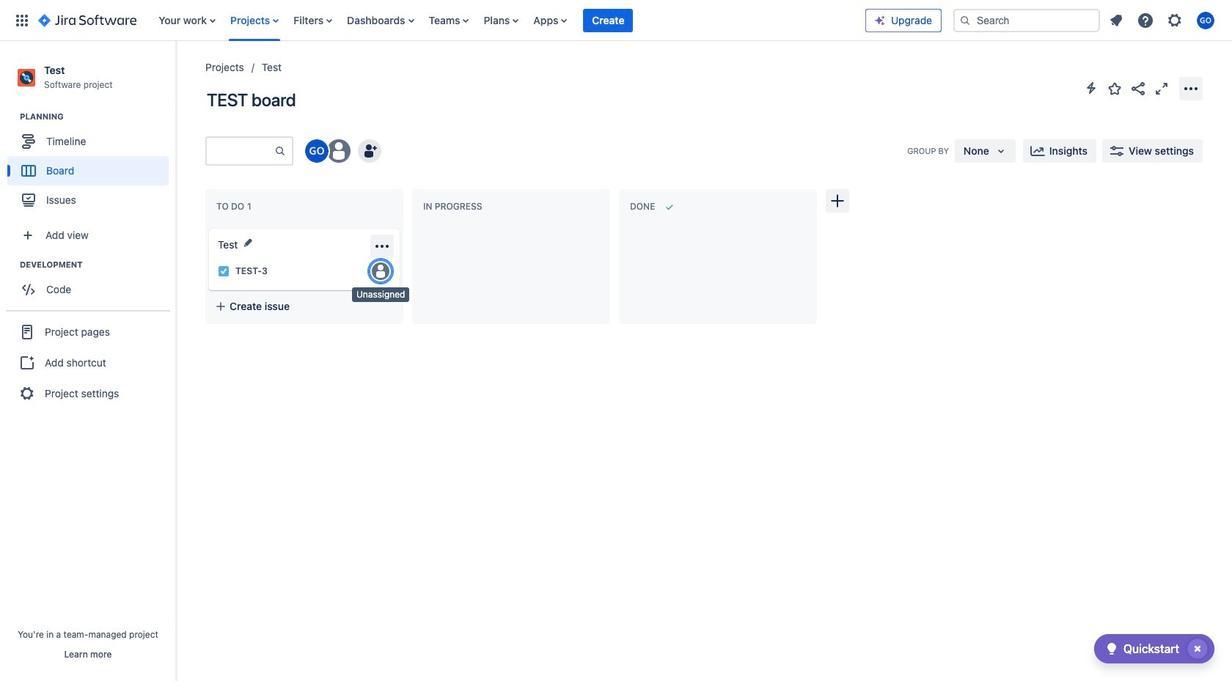 Task type: locate. For each thing, give the bounding box(es) containing it.
create column image
[[829, 192, 847, 210]]

your profile and settings image
[[1197, 11, 1215, 29]]

1 vertical spatial group
[[7, 259, 175, 309]]

list item
[[584, 0, 633, 41]]

jira software image
[[38, 11, 137, 29], [38, 11, 137, 29]]

2 vertical spatial group
[[6, 310, 170, 415]]

None search field
[[954, 8, 1100, 32]]

group for development icon
[[7, 259, 175, 309]]

notifications image
[[1108, 11, 1125, 29]]

heading for development icon
[[20, 259, 175, 271]]

banner
[[0, 0, 1233, 41]]

1 vertical spatial heading
[[20, 259, 175, 271]]

1 heading from the top
[[20, 111, 175, 123]]

0 vertical spatial group
[[7, 111, 175, 219]]

to do element
[[216, 201, 254, 212]]

star test board image
[[1106, 80, 1124, 97]]

list
[[151, 0, 866, 41], [1103, 7, 1224, 33]]

planning image
[[2, 108, 20, 126]]

2 heading from the top
[[20, 259, 175, 271]]

heading
[[20, 111, 175, 123], [20, 259, 175, 271]]

add people image
[[361, 142, 379, 160]]

development image
[[2, 256, 20, 274]]

dismiss quickstart image
[[1186, 638, 1210, 661]]

enter full screen image
[[1153, 80, 1171, 97]]

group
[[7, 111, 175, 219], [7, 259, 175, 309], [6, 310, 170, 415]]

tooltip
[[352, 288, 410, 302]]

edit summary image
[[242, 237, 254, 249]]

0 vertical spatial heading
[[20, 111, 175, 123]]



Task type: describe. For each thing, give the bounding box(es) containing it.
automations menu button icon image
[[1083, 79, 1100, 97]]

sidebar element
[[0, 41, 176, 682]]

more actions for test-3 test image
[[373, 238, 391, 255]]

create issue image
[[199, 219, 216, 236]]

search image
[[960, 14, 971, 26]]

1 horizontal spatial list
[[1103, 7, 1224, 33]]

primary element
[[9, 0, 866, 41]]

appswitcher icon image
[[13, 11, 31, 29]]

help image
[[1137, 11, 1155, 29]]

heading for planning icon
[[20, 111, 175, 123]]

settings image
[[1166, 11, 1184, 29]]

check image
[[1103, 640, 1121, 658]]

group for planning icon
[[7, 111, 175, 219]]

0 horizontal spatial list
[[151, 0, 866, 41]]

Search field
[[954, 8, 1100, 32]]

more actions image
[[1183, 80, 1200, 97]]

sidebar navigation image
[[160, 59, 192, 88]]

Search this board text field
[[207, 138, 274, 164]]

task image
[[218, 266, 230, 277]]



Task type: vqa. For each thing, say whether or not it's contained in the screenshot.
2nd HEADING from the top of the Sidebar element
yes



